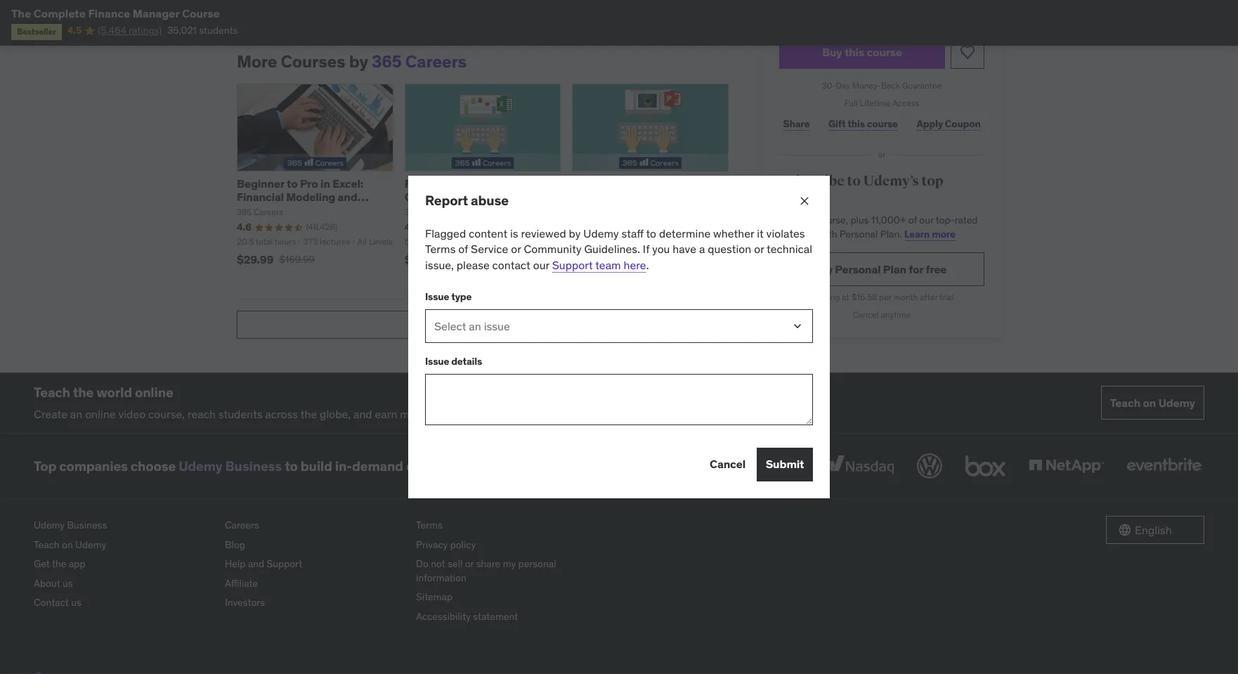 Task type: vqa. For each thing, say whether or not it's contained in the screenshot.
Careers link
yes



Task type: describe. For each thing, give the bounding box(es) containing it.
the inside udemy business teach on udemy get the app about us contact us
[[52, 558, 66, 570]]

community
[[524, 242, 582, 256]]

levels for financial modeling: build a complete dcf valuation model
[[527, 236, 551, 247]]

our inside flagged content is reviewed by udemy staff to determine whether it violates terms of service or community guidelines. if you have a question or technical issue, please contact our
[[533, 258, 550, 272]]

modeling
[[286, 190, 336, 204]]

1 horizontal spatial 365
[[372, 51, 402, 72]]

1 vertical spatial personal
[[836, 262, 881, 276]]

choose
[[131, 457, 176, 474]]

business inside udemy business teach on udemy get the app about us contact us
[[67, 519, 107, 532]]

0 vertical spatial business
[[225, 457, 282, 474]]

help
[[225, 558, 246, 570]]

1 vertical spatial udemy business link
[[34, 516, 214, 535]]

valuation inside beginner to pro in excel: financial modeling and valuation
[[237, 203, 286, 218]]

bestseller
[[17, 26, 56, 37]]

type
[[452, 290, 472, 303]]

students inside teach the world online create an online video course, reach students across the globe, and earn money
[[218, 407, 263, 421]]

report abuse inside dialog
[[425, 192, 509, 209]]

hour
[[573, 190, 598, 204]]

$15.99 $54.99
[[573, 252, 645, 266]]

in inside beginner to pro in excel: financial modeling and valuation
[[321, 177, 330, 191]]

course for buy this course
[[867, 45, 903, 59]]

1
[[701, 177, 706, 191]]

build
[[509, 177, 536, 191]]

finance
[[88, 6, 130, 20]]

apply
[[917, 117, 944, 130]]

1 vertical spatial powerpoint
[[573, 203, 634, 218]]

course for gift this course
[[868, 117, 898, 130]]

reach
[[188, 407, 216, 421]]

please
[[457, 258, 490, 272]]

cancel button
[[710, 448, 746, 482]]

gift
[[829, 117, 846, 130]]

starting at $16.58 per month after trial cancel anytime
[[810, 292, 955, 320]]

365 careers for financial modeling: build a complete dcf valuation model
[[405, 207, 451, 218]]

0 vertical spatial students
[[199, 24, 238, 37]]

course, inside get this course, plus 11,000+ of our top-rated courses, with personal plan.
[[817, 214, 849, 226]]

35,021
[[167, 24, 197, 37]]

1 horizontal spatial online
[[135, 384, 173, 401]]

6538 reviews element
[[642, 222, 669, 233]]

submit button
[[757, 448, 814, 482]]

service
[[471, 242, 509, 256]]

all levels for beginner to pro in excel: financial modeling and valuation
[[358, 236, 393, 247]]

microsoft powerpoint in 1 hour : introduction to powerpoint link
[[573, 177, 706, 218]]

365 careers for beginner to pro in excel: financial modeling and valuation
[[237, 207, 283, 218]]

microsoft powerpoint in 1 hour : introduction to powerpoint
[[573, 177, 706, 218]]

ratings)
[[129, 24, 162, 37]]

1 vertical spatial us
[[71, 596, 81, 609]]

all for financial modeling: build a complete dcf valuation model
[[516, 236, 525, 247]]

(49,428)
[[306, 222, 338, 232]]

top
[[34, 457, 56, 474]]

contact us link
[[34, 594, 214, 613]]

$139.99
[[447, 253, 483, 266]]

get inside udemy business teach on udemy get the app about us contact us
[[34, 558, 50, 570]]

(5,464
[[98, 24, 126, 37]]

flagged content is reviewed by udemy staff to determine whether it violates terms of service or community guidelines. if you have a question or technical issue, please contact our
[[425, 226, 813, 272]]

affiliate link
[[225, 574, 405, 594]]

365 careers link
[[372, 51, 467, 72]]

teach inside udemy business teach on udemy get the app about us contact us
[[34, 538, 60, 551]]

abuse inside button
[[486, 318, 514, 331]]

financial modeling: build a complete dcf valuation model
[[405, 177, 545, 218]]

and inside beginner to pro in excel: financial modeling and valuation
[[338, 190, 358, 204]]

udemy image
[[34, 672, 98, 674]]

try personal plan for free link
[[780, 253, 985, 286]]

cancel inside report abuse dialog
[[710, 457, 746, 471]]

our inside get this course, plus 11,000+ of our top-rated courses, with personal plan.
[[920, 214, 934, 226]]

$29.99 $169.99
[[237, 252, 315, 266]]

subscribe
[[780, 172, 845, 190]]

courses
[[780, 190, 830, 208]]

access
[[893, 98, 920, 108]]

subscribe to udemy's top courses
[[780, 172, 944, 208]]

this for get
[[798, 214, 814, 226]]

learn
[[905, 228, 930, 240]]

0 vertical spatial powerpoint
[[625, 177, 686, 191]]

3 levels from the left
[[693, 236, 717, 247]]

after
[[921, 292, 938, 302]]

beginner to pro in excel: financial modeling and valuation link
[[237, 177, 369, 218]]

49428 reviews element
[[306, 222, 338, 233]]

try
[[817, 262, 833, 276]]

cancel inside "starting at $16.58 per month after trial cancel anytime"
[[853, 309, 879, 320]]

89
[[466, 236, 476, 247]]

financial modeling: build a complete dcf valuation model link
[[405, 177, 545, 218]]

or inside 'terms privacy policy do not sell or share my personal information sitemap accessibility statement'
[[465, 558, 474, 570]]

in-
[[335, 457, 352, 474]]

4.4
[[573, 221, 587, 234]]

across
[[265, 407, 298, 421]]

careers blog help and support affiliate investors
[[225, 519, 302, 609]]

udemy inside flagged content is reviewed by udemy staff to determine whether it violates terms of service or community guidelines. if you have a question or technical issue, please contact our
[[584, 226, 619, 240]]

top
[[922, 172, 944, 190]]

course, inside teach the world online create an online video course, reach students across the globe, and earn money
[[148, 407, 185, 421]]

beginner to pro in excel: financial modeling and valuation
[[237, 177, 364, 218]]

share
[[784, 117, 810, 130]]

buy this course
[[823, 45, 903, 59]]

of inside get this course, plus 11,000+ of our top-rated courses, with personal plan.
[[909, 214, 918, 226]]

apply coupon button
[[913, 110, 985, 138]]

blog link
[[225, 535, 405, 555]]

and inside careers blog help and support affiliate investors
[[248, 558, 264, 570]]

at
[[843, 292, 850, 302]]

globe,
[[320, 407, 351, 421]]

top-
[[936, 214, 955, 226]]

all for beginner to pro in excel: financial modeling and valuation
[[358, 236, 367, 247]]

careers inside careers blog help and support affiliate investors
[[225, 519, 259, 532]]

the complete finance manager course
[[11, 6, 220, 20]]

video
[[118, 407, 146, 421]]

report inside "report abuse" button
[[452, 318, 484, 331]]

3 total from the left
[[585, 236, 602, 247]]

support inside report abuse dialog
[[552, 258, 593, 272]]

report abuse inside button
[[452, 318, 514, 331]]

careers link
[[225, 516, 405, 535]]

guarantee
[[903, 80, 942, 91]]

support inside careers blog help and support affiliate investors
[[267, 558, 302, 570]]

is
[[510, 226, 519, 240]]

my
[[503, 558, 516, 570]]

teach for on
[[1111, 396, 1141, 410]]

plan.
[[881, 228, 903, 240]]

buy this course button
[[780, 35, 946, 69]]

$169.99
[[279, 253, 315, 266]]

statement
[[473, 610, 518, 623]]

modeling:
[[454, 177, 506, 191]]

365 for beginner to pro in excel: financial modeling and valuation
[[237, 207, 252, 218]]

to inside the subscribe to udemy's top courses
[[847, 172, 861, 190]]

3 all levels from the left
[[681, 236, 717, 247]]

top companies choose udemy business to build in-demand career skills.
[[34, 457, 484, 474]]

app
[[69, 558, 85, 570]]

get this course, plus 11,000+ of our top-rated courses, with personal plan.
[[780, 214, 978, 240]]

to inside flagged content is reviewed by udemy staff to determine whether it violates terms of service or community guidelines. if you have a question or technical issue, please contact our
[[646, 226, 657, 240]]

financial inside financial modeling: build a complete dcf valuation model
[[405, 177, 452, 191]]

lectures for modeling
[[320, 236, 350, 247]]

0 vertical spatial complete
[[33, 6, 86, 20]]

content
[[469, 226, 508, 240]]

Issue details text field
[[425, 374, 814, 425]]

lectures for valuation
[[478, 236, 509, 247]]

earn
[[375, 407, 398, 421]]

plus
[[851, 214, 869, 226]]

eventbrite image
[[1124, 451, 1205, 482]]

english button
[[1107, 516, 1205, 544]]

of inside flagged content is reviewed by udemy staff to determine whether it violates terms of service or community guidelines. if you have a question or technical issue, please contact our
[[459, 242, 468, 256]]

have
[[673, 242, 697, 256]]

report inside report abuse dialog
[[425, 192, 468, 209]]

a inside flagged content is reviewed by udemy staff to determine whether it violates terms of service or community guidelines. if you have a question or technical issue, please contact our
[[700, 242, 705, 256]]

30-
[[822, 80, 836, 91]]

trial
[[940, 292, 955, 302]]

do
[[416, 558, 429, 570]]



Task type: locate. For each thing, give the bounding box(es) containing it.
1 horizontal spatial our
[[920, 214, 934, 226]]

hours up the $24.99 $139.99
[[438, 236, 459, 247]]

3 all from the left
[[681, 236, 691, 247]]

2 horizontal spatial hours
[[604, 236, 625, 247]]

on up app
[[62, 538, 73, 551]]

$16.58
[[852, 292, 878, 302]]

0 vertical spatial get
[[780, 214, 796, 226]]

privacy
[[416, 538, 448, 551]]

total right 5.5
[[418, 236, 436, 247]]

levels right you
[[693, 236, 717, 247]]

1 horizontal spatial by
[[569, 226, 581, 240]]

4.6
[[237, 221, 251, 234]]

submit
[[766, 457, 805, 471]]

close modal image
[[798, 194, 812, 208]]

valuation up (5,377)
[[482, 190, 531, 204]]

levels for beginner to pro in excel: financial modeling and valuation
[[369, 236, 393, 247]]

powerpoint down the "microsoft"
[[573, 203, 634, 218]]

lectures down the 5377 reviews element at the top left
[[478, 236, 509, 247]]

starting
[[810, 292, 841, 302]]

abuse inside dialog
[[471, 192, 509, 209]]

30-day money-back guarantee full lifetime access
[[822, 80, 942, 108]]

teach inside teach the world online create an online video course, reach students across the globe, and earn money
[[34, 384, 70, 401]]

0 horizontal spatial lectures
[[320, 236, 350, 247]]

4.5 left (5,464
[[67, 24, 81, 37]]

0 vertical spatial on
[[1144, 396, 1157, 410]]

complete left dcf
[[405, 190, 456, 204]]

wishlist image
[[960, 44, 977, 61]]

course
[[182, 6, 220, 20]]

to left pro
[[287, 177, 298, 191]]

1 horizontal spatial support
[[552, 258, 593, 272]]

0 horizontal spatial a
[[538, 177, 545, 191]]

report
[[425, 192, 468, 209], [452, 318, 484, 331]]

udemy's
[[864, 172, 919, 190]]

levels
[[369, 236, 393, 247], [527, 236, 551, 247], [693, 236, 717, 247]]

this up courses,
[[798, 214, 814, 226]]

0 vertical spatial of
[[909, 214, 918, 226]]

1 issue from the top
[[425, 290, 449, 303]]

2 horizontal spatial lectures
[[644, 236, 674, 247]]

0 horizontal spatial 4.5
[[67, 24, 81, 37]]

support down 1.5
[[552, 258, 593, 272]]

powerpoint
[[625, 177, 686, 191], [573, 203, 634, 218]]

to left udemy's
[[847, 172, 861, 190]]

2 all from the left
[[516, 236, 525, 247]]

students down course
[[199, 24, 238, 37]]

3 lectures from the left
[[644, 236, 674, 247]]

or
[[879, 149, 886, 160], [511, 242, 521, 256], [755, 242, 765, 256], [465, 558, 474, 570]]

box image
[[963, 451, 1010, 482]]

teach on udemy link up about us link on the bottom left of page
[[34, 535, 214, 555]]

get up about
[[34, 558, 50, 570]]

1 vertical spatial the
[[301, 407, 317, 421]]

$24.99 $139.99
[[405, 252, 483, 266]]

1 vertical spatial issue
[[425, 355, 449, 368]]

1 all levels from the left
[[358, 236, 393, 247]]

complete inside financial modeling: build a complete dcf valuation model
[[405, 190, 456, 204]]

in inside microsoft powerpoint in 1 hour : introduction to powerpoint
[[689, 177, 698, 191]]

blog
[[225, 538, 245, 551]]

issue,
[[425, 258, 454, 272]]

question
[[708, 242, 752, 256]]

2 hours from the left
[[438, 236, 459, 247]]

1 vertical spatial of
[[459, 242, 468, 256]]

0 vertical spatial report abuse
[[425, 192, 509, 209]]

2 total from the left
[[418, 236, 436, 247]]

us
[[63, 577, 73, 590], [71, 596, 81, 609]]

1 horizontal spatial valuation
[[482, 190, 531, 204]]

0 horizontal spatial in
[[321, 177, 330, 191]]

you
[[653, 242, 670, 256]]

anytime
[[881, 309, 911, 320]]

1 course from the top
[[867, 45, 903, 59]]

0 vertical spatial the
[[73, 384, 94, 401]]

to left build
[[285, 457, 298, 474]]

1 vertical spatial teach on udemy link
[[34, 535, 214, 555]]

udemy up app
[[75, 538, 106, 551]]

in
[[321, 177, 330, 191], [689, 177, 698, 191]]

levels left 5.5
[[369, 236, 393, 247]]

or down is
[[511, 242, 521, 256]]

report up flagged
[[425, 192, 468, 209]]

365 careers up the 4.6
[[237, 207, 283, 218]]

2 vertical spatial this
[[798, 214, 814, 226]]

0 vertical spatial abuse
[[471, 192, 509, 209]]

1 total from the left
[[256, 236, 273, 247]]

0 horizontal spatial course,
[[148, 407, 185, 421]]

a
[[538, 177, 545, 191], [700, 242, 705, 256]]

sell
[[448, 558, 463, 570]]

4.5 for (5,464 ratings)
[[67, 24, 81, 37]]

1 vertical spatial get
[[34, 558, 50, 570]]

373 lectures
[[303, 236, 350, 247]]

1 vertical spatial abuse
[[486, 318, 514, 331]]

more
[[237, 51, 277, 72]]

365 careers up flagged
[[405, 207, 451, 218]]

1 lectures from the left
[[320, 236, 350, 247]]

0 horizontal spatial 365
[[237, 207, 252, 218]]

flagged
[[425, 226, 466, 240]]

here
[[624, 258, 647, 272]]

5377 reviews element
[[474, 222, 500, 233]]

1 vertical spatial this
[[848, 117, 865, 130]]

365 for financial modeling: build a complete dcf valuation model
[[405, 207, 420, 218]]

1 horizontal spatial a
[[700, 242, 705, 256]]

0 horizontal spatial online
[[85, 407, 116, 421]]

total right 1.5
[[585, 236, 602, 247]]

0 vertical spatial us
[[63, 577, 73, 590]]

1 horizontal spatial the
[[73, 384, 94, 401]]

0 vertical spatial this
[[845, 45, 865, 59]]

financial up the 4.6
[[237, 190, 284, 204]]

2 horizontal spatial levels
[[693, 236, 717, 247]]

1 horizontal spatial 4.5
[[405, 221, 419, 234]]

1 vertical spatial and
[[354, 407, 372, 421]]

0 vertical spatial personal
[[840, 228, 878, 240]]

0 horizontal spatial on
[[62, 538, 73, 551]]

terms inside 'terms privacy policy do not sell or share my personal information sitemap accessibility statement'
[[416, 519, 443, 532]]

udemy business link up get the app link
[[34, 516, 214, 535]]

report abuse
[[425, 192, 509, 209], [452, 318, 514, 331]]

staff
[[622, 226, 644, 240]]

business up app
[[67, 519, 107, 532]]

1 in from the left
[[321, 177, 330, 191]]

dcf
[[458, 190, 480, 204]]

1 horizontal spatial cancel
[[853, 309, 879, 320]]

udemy up guidelines.
[[584, 226, 619, 240]]

gift this course
[[829, 117, 898, 130]]

1 horizontal spatial levels
[[527, 236, 551, 247]]

1 vertical spatial business
[[67, 519, 107, 532]]

teach on udemy link up "eventbrite" image
[[1102, 386, 1205, 420]]

and left "earn"
[[354, 407, 372, 421]]

on
[[1144, 396, 1157, 410], [62, 538, 73, 551]]

this
[[845, 45, 865, 59], [848, 117, 865, 130], [798, 214, 814, 226]]

issue details
[[425, 355, 482, 368]]

0 vertical spatial udemy business link
[[179, 457, 282, 474]]

1 365 careers from the left
[[237, 207, 283, 218]]

valuation inside financial modeling: build a complete dcf valuation model
[[482, 190, 531, 204]]

and right the help
[[248, 558, 264, 570]]

on inside teach on udemy link
[[1144, 396, 1157, 410]]

2 horizontal spatial 365
[[405, 207, 420, 218]]

1 vertical spatial on
[[62, 538, 73, 551]]

1 vertical spatial support
[[267, 558, 302, 570]]

1 vertical spatial 4.5
[[405, 221, 419, 234]]

course inside button
[[867, 45, 903, 59]]

1 vertical spatial terms
[[416, 519, 443, 532]]

total for $29.99
[[256, 236, 273, 247]]

0 horizontal spatial support
[[267, 558, 302, 570]]

0 horizontal spatial get
[[34, 558, 50, 570]]

all levels for financial modeling: build a complete dcf valuation model
[[516, 236, 551, 247]]

0 vertical spatial course,
[[817, 214, 849, 226]]

with
[[819, 228, 838, 240]]

online
[[135, 384, 173, 401], [85, 407, 116, 421]]

per
[[880, 292, 892, 302]]

0 horizontal spatial complete
[[33, 6, 86, 20]]

powerpoint up the (6,538)
[[625, 177, 686, 191]]

report abuse down type on the left top
[[452, 318, 514, 331]]

by
[[349, 51, 368, 72], [569, 226, 581, 240]]

1 vertical spatial report
[[452, 318, 484, 331]]

1 vertical spatial complete
[[405, 190, 456, 204]]

1 vertical spatial course,
[[148, 407, 185, 421]]

report abuse down modeling:
[[425, 192, 509, 209]]

2 horizontal spatial all levels
[[681, 236, 717, 247]]

this for gift
[[848, 117, 865, 130]]

help and support link
[[225, 555, 405, 574]]

a right have
[[700, 242, 705, 256]]

us right about
[[63, 577, 73, 590]]

terms up privacy
[[416, 519, 443, 532]]

2 horizontal spatial total
[[585, 236, 602, 247]]

our up 'learn more' link
[[920, 214, 934, 226]]

in right pro
[[321, 177, 330, 191]]

online right the an at the bottom left of the page
[[85, 407, 116, 421]]

buy
[[823, 45, 843, 59]]

issue
[[425, 290, 449, 303], [425, 355, 449, 368]]

teach on udemy
[[1111, 396, 1196, 410]]

1 horizontal spatial on
[[1144, 396, 1157, 410]]

courses
[[281, 51, 346, 72]]

1 hours from the left
[[275, 236, 296, 247]]

learn more link
[[905, 228, 956, 240]]

1 all from the left
[[358, 236, 367, 247]]

1 vertical spatial report abuse
[[452, 318, 514, 331]]

small image
[[1119, 523, 1133, 537]]

careers
[[406, 51, 467, 72], [254, 207, 283, 218], [422, 207, 451, 218], [225, 519, 259, 532]]

get inside get this course, plus 11,000+ of our top-rated courses, with personal plan.
[[780, 214, 796, 226]]

2 all levels from the left
[[516, 236, 551, 247]]

terms inside flagged content is reviewed by udemy staff to determine whether it violates terms of service or community guidelines. if you have a question or technical issue, please contact our
[[425, 242, 456, 256]]

1 horizontal spatial financial
[[405, 177, 452, 191]]

of up the learn at the right top
[[909, 214, 918, 226]]

1 horizontal spatial business
[[225, 457, 282, 474]]

our down the community
[[533, 258, 550, 272]]

0 horizontal spatial cancel
[[710, 457, 746, 471]]

support down blog link
[[267, 558, 302, 570]]

1 vertical spatial online
[[85, 407, 116, 421]]

beginner
[[237, 177, 285, 191]]

0 horizontal spatial hours
[[275, 236, 296, 247]]

0 horizontal spatial all
[[358, 236, 367, 247]]

0 vertical spatial a
[[538, 177, 545, 191]]

personal down 'plus'
[[840, 228, 878, 240]]

this for buy
[[845, 45, 865, 59]]

business down across
[[225, 457, 282, 474]]

day
[[836, 80, 851, 91]]

2 levels from the left
[[527, 236, 551, 247]]

.
[[647, 258, 649, 272]]

by up the community
[[569, 226, 581, 240]]

lectures down the 6538 reviews element in the right top of the page
[[644, 236, 674, 247]]

issue left details
[[425, 355, 449, 368]]

issue for issue details
[[425, 355, 449, 368]]

0 vertical spatial support
[[552, 258, 593, 272]]

terms privacy policy do not sell or share my personal information sitemap accessibility statement
[[416, 519, 557, 623]]

our
[[920, 214, 934, 226], [533, 258, 550, 272]]

hours up $15.99 $54.99
[[604, 236, 625, 247]]

2 horizontal spatial the
[[301, 407, 317, 421]]

by right courses at the top of the page
[[349, 51, 368, 72]]

financial up model
[[405, 177, 452, 191]]

total right 20.5 in the left of the page
[[256, 236, 273, 247]]

udemy up about
[[34, 519, 65, 532]]

by inside flagged content is reviewed by udemy staff to determine whether it violates terms of service or community guidelines. if you have a question or technical issue, please contact our
[[569, 226, 581, 240]]

udemy business link down reach
[[179, 457, 282, 474]]

2 horizontal spatial all
[[681, 236, 691, 247]]

0 vertical spatial by
[[349, 51, 368, 72]]

4.5 up 5.5
[[405, 221, 419, 234]]

1 horizontal spatial 365 careers
[[405, 207, 451, 218]]

20.5 total hours
[[237, 236, 296, 247]]

get up courses,
[[780, 214, 796, 226]]

on up "eventbrite" image
[[1144, 396, 1157, 410]]

hours for $29.99
[[275, 236, 296, 247]]

1 horizontal spatial teach on udemy link
[[1102, 386, 1205, 420]]

course down lifetime
[[868, 117, 898, 130]]

course, right 'video'
[[148, 407, 185, 421]]

netapp image
[[1027, 451, 1107, 482]]

3 hours from the left
[[604, 236, 625, 247]]

0 horizontal spatial all levels
[[358, 236, 393, 247]]

levels right is
[[527, 236, 551, 247]]

2 365 careers from the left
[[405, 207, 451, 218]]

0 horizontal spatial valuation
[[237, 203, 286, 218]]

lifetime
[[860, 98, 891, 108]]

0 horizontal spatial the
[[52, 558, 66, 570]]

course, up with
[[817, 214, 849, 226]]

2 vertical spatial and
[[248, 558, 264, 570]]

0 horizontal spatial teach on udemy link
[[34, 535, 214, 555]]

lectures down 49428 reviews element
[[320, 236, 350, 247]]

1 horizontal spatial hours
[[438, 236, 459, 247]]

information
[[416, 571, 467, 584]]

1 vertical spatial by
[[569, 226, 581, 240]]

cancel left submit
[[710, 457, 746, 471]]

and inside teach the world online create an online video course, reach students across the globe, and earn money
[[354, 407, 372, 421]]

this right gift
[[848, 117, 865, 130]]

or down "it"
[[755, 242, 765, 256]]

(6,538)
[[642, 222, 669, 232]]

1 levels from the left
[[369, 236, 393, 247]]

gift this course link
[[825, 110, 902, 138]]

pro
[[300, 177, 318, 191]]

this inside get this course, plus 11,000+ of our top-rated courses, with personal plan.
[[798, 214, 814, 226]]

to inside beginner to pro in excel: financial modeling and valuation
[[287, 177, 298, 191]]

2 in from the left
[[689, 177, 698, 191]]

lectures
[[320, 236, 350, 247], [478, 236, 509, 247], [644, 236, 674, 247]]

manager
[[133, 6, 180, 20]]

udemy up "eventbrite" image
[[1159, 396, 1196, 410]]

teach inside teach on udemy link
[[1111, 396, 1141, 410]]

2 issue from the top
[[425, 355, 449, 368]]

abuse
[[471, 192, 509, 209], [486, 318, 514, 331]]

all levels up contact
[[516, 236, 551, 247]]

of up please
[[459, 242, 468, 256]]

a inside financial modeling: build a complete dcf valuation model
[[538, 177, 545, 191]]

cancel down $16.58
[[853, 309, 879, 320]]

model
[[405, 203, 437, 218]]

the left globe,
[[301, 407, 317, 421]]

volkswagen image
[[915, 451, 946, 482]]

udemy business teach on udemy get the app about us contact us
[[34, 519, 107, 609]]

complete
[[33, 6, 86, 20], [405, 190, 456, 204]]

financial
[[405, 177, 452, 191], [237, 190, 284, 204]]

0 vertical spatial 4.5
[[67, 24, 81, 37]]

in left 1 on the right top of page
[[689, 177, 698, 191]]

support team here link
[[552, 258, 647, 272]]

4.5 for (5,377)
[[405, 221, 419, 234]]

2 vertical spatial the
[[52, 558, 66, 570]]

11,000+
[[872, 214, 907, 226]]

hours up "$29.99 $169.99"
[[275, 236, 296, 247]]

1 horizontal spatial in
[[689, 177, 698, 191]]

total for $24.99
[[418, 236, 436, 247]]

2 course from the top
[[868, 117, 898, 130]]

2 lectures from the left
[[478, 236, 509, 247]]

on inside udemy business teach on udemy get the app about us contact us
[[62, 538, 73, 551]]

all up contact
[[516, 236, 525, 247]]

the left app
[[52, 558, 66, 570]]

20.5
[[237, 236, 254, 247]]

0 horizontal spatial 365 careers
[[237, 207, 283, 218]]

valuation up the 4.6
[[237, 203, 286, 218]]

terms
[[425, 242, 456, 256], [416, 519, 443, 532]]

online up 'video'
[[135, 384, 173, 401]]

0 horizontal spatial business
[[67, 519, 107, 532]]

reviewed
[[521, 226, 567, 240]]

report abuse dialog
[[409, 176, 830, 498]]

to left 1 on the right top of page
[[673, 190, 684, 204]]

$15.99
[[573, 252, 607, 266]]

personal up $16.58
[[836, 262, 881, 276]]

and right modeling
[[338, 190, 358, 204]]

0 horizontal spatial financial
[[237, 190, 284, 204]]

0 horizontal spatial by
[[349, 51, 368, 72]]

udemy inside teach on udemy link
[[1159, 396, 1196, 410]]

terms up issue,
[[425, 242, 456, 256]]

1 horizontal spatial course,
[[817, 214, 849, 226]]

complete up bestseller
[[33, 6, 86, 20]]

to up if
[[646, 226, 657, 240]]

us right contact
[[71, 596, 81, 609]]

this inside button
[[845, 45, 865, 59]]

1 vertical spatial course
[[868, 117, 898, 130]]

report down type on the left top
[[452, 318, 484, 331]]

contact
[[493, 258, 531, 272]]

all right 373 lectures
[[358, 236, 367, 247]]

1.5 total hours
[[573, 236, 625, 247]]

course up back
[[867, 45, 903, 59]]

1 horizontal spatial all levels
[[516, 236, 551, 247]]

support
[[552, 258, 593, 272], [267, 558, 302, 570]]

the
[[73, 384, 94, 401], [301, 407, 317, 421], [52, 558, 66, 570]]

companies
[[59, 457, 128, 474]]

students right reach
[[218, 407, 263, 421]]

1 vertical spatial cancel
[[710, 457, 746, 471]]

1 vertical spatial our
[[533, 258, 550, 272]]

or up udemy's
[[879, 149, 886, 160]]

sitemap
[[416, 591, 453, 604]]

(5,464 ratings)
[[98, 24, 162, 37]]

udemy right the choose
[[179, 457, 223, 474]]

issue for issue type
[[425, 290, 449, 303]]

or right sell at the bottom of page
[[465, 558, 474, 570]]

the up the an at the bottom left of the page
[[73, 384, 94, 401]]

for
[[909, 262, 924, 276]]

1 horizontal spatial total
[[418, 236, 436, 247]]

0 horizontal spatial levels
[[369, 236, 393, 247]]

hours for $24.99
[[438, 236, 459, 247]]

nasdaq image
[[817, 451, 898, 482]]

teach for the
[[34, 384, 70, 401]]

to inside microsoft powerpoint in 1 hour : introduction to powerpoint
[[673, 190, 684, 204]]

1 horizontal spatial lectures
[[478, 236, 509, 247]]

about
[[34, 577, 60, 590]]

all levels left 5.5
[[358, 236, 393, 247]]

more
[[932, 228, 956, 240]]

all right you
[[681, 236, 691, 247]]

0 vertical spatial teach on udemy link
[[1102, 386, 1205, 420]]

contact
[[34, 596, 69, 609]]

course
[[867, 45, 903, 59], [868, 117, 898, 130]]

issue left type on the left top
[[425, 290, 449, 303]]

1 horizontal spatial get
[[780, 214, 796, 226]]

personal inside get this course, plus 11,000+ of our top-rated courses, with personal plan.
[[840, 228, 878, 240]]

all levels right you
[[681, 236, 717, 247]]

this right buy
[[845, 45, 865, 59]]

financial inside beginner to pro in excel: financial modeling and valuation
[[237, 190, 284, 204]]

a right build
[[538, 177, 545, 191]]

1 horizontal spatial complete
[[405, 190, 456, 204]]



